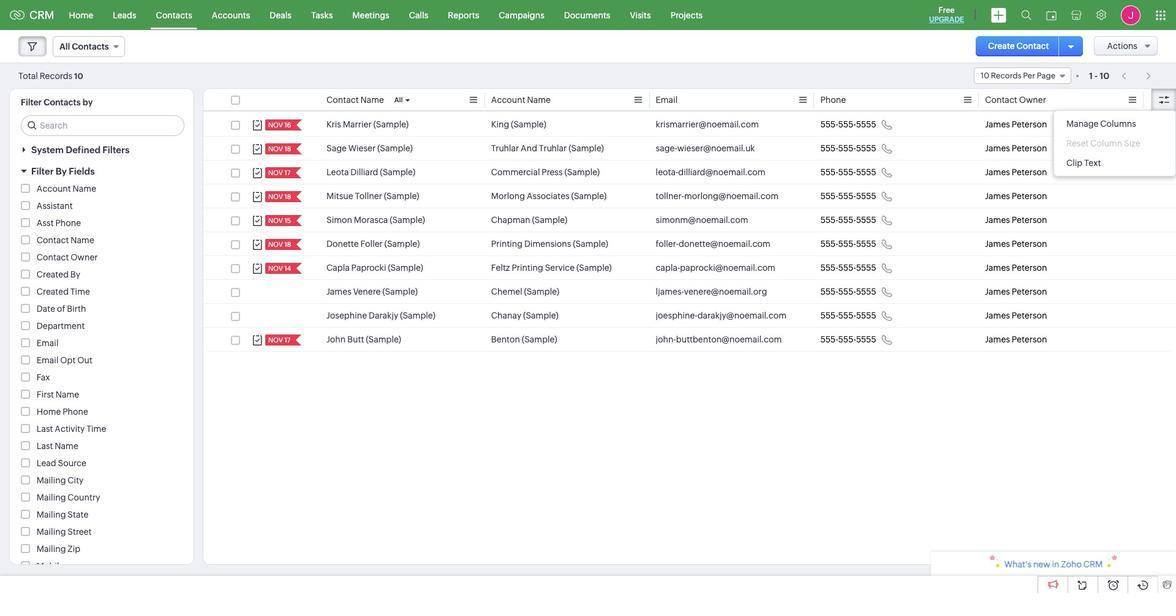 Task type: locate. For each thing, give the bounding box(es) containing it.
by for filter
[[56, 166, 67, 177]]

simonm@noemail.com
[[656, 215, 749, 225]]

name up "home phone"
[[56, 390, 79, 400]]

10 up by
[[74, 71, 83, 81]]

2 peterson from the top
[[1012, 143, 1048, 153]]

meetings link
[[343, 0, 399, 30]]

2 vertical spatial phone
[[63, 407, 88, 417]]

3 555-555-5555 from the top
[[821, 167, 877, 177]]

16
[[284, 121, 291, 129]]

contacts down home link
[[72, 42, 109, 51]]

filter for filter contacts by
[[21, 97, 42, 107]]

darakjy
[[369, 311, 399, 321]]

date of birth
[[37, 304, 86, 314]]

account up "king"
[[491, 95, 526, 105]]

1 horizontal spatial records
[[992, 71, 1022, 80]]

projects
[[671, 10, 703, 20]]

nov 18 up nov 15
[[268, 193, 291, 200]]

0 horizontal spatial all
[[59, 42, 70, 51]]

leota dilliard (sample)
[[327, 167, 416, 177]]

nov 18 link down nov 16 link
[[265, 143, 293, 154]]

last up lead
[[37, 441, 53, 451]]

activity
[[55, 424, 85, 434]]

5555 for wieser@noemail.uk
[[857, 143, 877, 153]]

9 5555 from the top
[[857, 311, 877, 321]]

0 vertical spatial home
[[69, 10, 93, 20]]

4 peterson from the top
[[1012, 191, 1048, 201]]

1 horizontal spatial 10
[[981, 71, 990, 80]]

josephine darakjy (sample)
[[327, 311, 436, 321]]

4 555-555-5555 from the top
[[821, 191, 877, 201]]

1 horizontal spatial home
[[69, 10, 93, 20]]

all contacts
[[59, 42, 109, 51]]

account
[[491, 95, 526, 105], [37, 184, 71, 194]]

2 truhlar from the left
[[539, 143, 567, 153]]

benton (sample)
[[491, 335, 557, 344]]

account name up king (sample)
[[491, 95, 551, 105]]

nov inside "link"
[[268, 217, 283, 224]]

0 vertical spatial contact owner
[[986, 95, 1047, 105]]

upgrade
[[930, 15, 965, 24]]

contacts for all contacts
[[72, 42, 109, 51]]

contact inside button
[[1017, 41, 1050, 51]]

peterson for buttbenton@noemail.com
[[1012, 335, 1048, 344]]

nov 16
[[268, 121, 291, 129]]

nov 18 for donette foller (sample)
[[268, 241, 291, 248]]

2 vertical spatial contacts
[[44, 97, 81, 107]]

0 horizontal spatial crm
[[29, 9, 54, 21]]

1 vertical spatial contact owner
[[37, 253, 98, 262]]

(sample) up sage wieser (sample)
[[374, 120, 409, 129]]

james peterson for paprocki@noemail.com
[[986, 263, 1048, 273]]

0 horizontal spatial records
[[40, 71, 72, 81]]

2 nov 17 from the top
[[268, 336, 291, 344]]

17
[[284, 169, 291, 177], [284, 336, 291, 344]]

peterson for paprocki@noemail.com
[[1012, 263, 1048, 273]]

records up filter contacts by at top
[[40, 71, 72, 81]]

filters
[[103, 145, 130, 155]]

profile image
[[1122, 5, 1141, 25]]

4 5555 from the top
[[857, 191, 877, 201]]

james for darakjy@noemail.com
[[986, 311, 1011, 321]]

nov 17 link left john
[[265, 335, 292, 346]]

(sample) up service
[[573, 239, 609, 249]]

2 17 from the top
[[284, 336, 291, 344]]

search image
[[1022, 10, 1032, 20]]

james for morlong@noemail.com
[[986, 191, 1011, 201]]

printing
[[491, 239, 523, 249], [512, 263, 544, 273]]

(sample) down chemel (sample) "link"
[[523, 311, 559, 321]]

contacts inside field
[[72, 42, 109, 51]]

nov 18
[[268, 145, 291, 153], [268, 193, 291, 200], [268, 241, 291, 248]]

nov 17 left john
[[268, 336, 291, 344]]

1 horizontal spatial truhlar
[[539, 143, 567, 153]]

1 nov 17 from the top
[[268, 169, 291, 177]]

source
[[58, 458, 86, 468]]

5555 for donette@noemail.com
[[857, 239, 877, 249]]

leota-dilliard@noemail.com
[[656, 167, 766, 177]]

0 vertical spatial printing
[[491, 239, 523, 249]]

9 peterson from the top
[[1012, 311, 1048, 321]]

documents link
[[555, 0, 621, 30]]

4 nov from the top
[[268, 193, 283, 200]]

555-555-5555 for dilliard@noemail.com
[[821, 167, 877, 177]]

nov 18 link for donette
[[265, 239, 293, 250]]

0 vertical spatial crm
[[29, 9, 54, 21]]

owner up created by
[[71, 253, 98, 262]]

nov 17 link up nov 15 "link"
[[265, 167, 292, 178]]

free upgrade
[[930, 6, 965, 24]]

per
[[1024, 71, 1036, 80]]

2 555-555-5555 from the top
[[821, 143, 877, 153]]

krismarrier@noemail.com link
[[656, 118, 759, 131]]

nov for mitsue tollner (sample)
[[268, 193, 283, 200]]

mailing up mobile
[[37, 544, 66, 554]]

filter inside dropdown button
[[31, 166, 54, 177]]

5555 for paprocki@noemail.com
[[857, 263, 877, 273]]

1 truhlar from the left
[[491, 143, 519, 153]]

time up birth
[[70, 287, 90, 297]]

name up kris marrier (sample) link
[[361, 95, 384, 105]]

(sample) right "dilliard"
[[380, 167, 416, 177]]

kris marrier (sample)
[[327, 120, 409, 129]]

1 vertical spatial contacts
[[72, 42, 109, 51]]

0 vertical spatial by
[[56, 166, 67, 177]]

1 - 10
[[1090, 71, 1110, 81]]

system defined filters button
[[10, 139, 194, 161]]

1 vertical spatial 18
[[284, 193, 291, 200]]

contact down the asst phone
[[37, 235, 69, 245]]

2 james peterson from the top
[[986, 143, 1048, 153]]

1 vertical spatial filter
[[31, 166, 54, 177]]

1 james peterson from the top
[[986, 120, 1048, 129]]

home down first
[[37, 407, 61, 417]]

0 vertical spatial 17
[[284, 169, 291, 177]]

555-555-5555 for wieser@noemail.uk
[[821, 143, 877, 153]]

2 nov 17 link from the top
[[265, 335, 292, 346]]

6 5555 from the top
[[857, 239, 877, 249]]

8 nov from the top
[[268, 336, 283, 344]]

5 555-555-5555 from the top
[[821, 215, 877, 225]]

1 vertical spatial printing
[[512, 263, 544, 273]]

1 nov from the top
[[268, 121, 283, 129]]

18 down 16 at the left top
[[284, 145, 291, 153]]

filter down system
[[31, 166, 54, 177]]

all for all contacts
[[59, 42, 70, 51]]

contacts right leads
[[156, 10, 192, 20]]

10 records per page
[[981, 71, 1056, 80]]

1 created from the top
[[37, 270, 69, 279]]

0 vertical spatial account
[[491, 95, 526, 105]]

contacts
[[156, 10, 192, 20], [72, 42, 109, 51], [44, 97, 81, 107]]

5555 for venere@noemail.org
[[857, 287, 877, 297]]

1 vertical spatial nov 17 link
[[265, 335, 292, 346]]

peterson for wieser@noemail.uk
[[1012, 143, 1048, 153]]

4 mailing from the top
[[37, 527, 66, 537]]

leads
[[113, 10, 136, 20]]

9 james peterson from the top
[[986, 311, 1048, 321]]

17 left john
[[284, 336, 291, 344]]

mailing down the mailing city
[[37, 493, 66, 503]]

2 nov 18 link from the top
[[265, 191, 293, 202]]

1 vertical spatial last
[[37, 441, 53, 451]]

nov for kris marrier (sample)
[[268, 121, 283, 129]]

(sample) right associates
[[572, 191, 607, 201]]

1 17 from the top
[[284, 169, 291, 177]]

contacts left by
[[44, 97, 81, 107]]

nov 18 link up nov 15 "link"
[[265, 191, 293, 202]]

nov 18 up "nov 14"
[[268, 241, 291, 248]]

3 18 from the top
[[284, 241, 291, 248]]

by up created time at the left of page
[[70, 270, 80, 279]]

0 vertical spatial owner
[[1020, 95, 1047, 105]]

1 vertical spatial by
[[70, 270, 80, 279]]

18 up 15
[[284, 193, 291, 200]]

all for all
[[395, 96, 403, 104]]

james for venere@noemail.org
[[986, 287, 1011, 297]]

3 peterson from the top
[[1012, 167, 1048, 177]]

(sample) down 'darakjy'
[[366, 335, 401, 344]]

2 nov from the top
[[268, 145, 283, 153]]

donette
[[327, 239, 359, 249]]

(sample) down chanay (sample) link
[[522, 335, 557, 344]]

navigation
[[1116, 67, 1158, 85]]

1 horizontal spatial by
[[70, 270, 80, 279]]

chanay
[[491, 311, 522, 321]]

feltz printing service (sample) link
[[491, 262, 612, 274]]

row group
[[203, 113, 1177, 352]]

1 horizontal spatial account
[[491, 95, 526, 105]]

capla-paprocki@noemail.com
[[656, 263, 776, 273]]

kris marrier (sample) link
[[327, 118, 409, 131]]

peterson for dilliard@noemail.com
[[1012, 167, 1048, 177]]

1 vertical spatial nov 17
[[268, 336, 291, 344]]

0 vertical spatial 18
[[284, 145, 291, 153]]

5 mailing from the top
[[37, 544, 66, 554]]

1 nov 18 link from the top
[[265, 143, 293, 154]]

time right activity
[[87, 424, 106, 434]]

nov 18 link up nov 14 link
[[265, 239, 293, 250]]

foller
[[361, 239, 383, 249]]

nov 18 link for mitsue
[[265, 191, 293, 202]]

1 vertical spatial phone
[[55, 218, 81, 228]]

0 horizontal spatial home
[[37, 407, 61, 417]]

1 vertical spatial crm
[[1084, 560, 1103, 569]]

assistant
[[37, 201, 73, 211]]

all inside field
[[59, 42, 70, 51]]

by inside dropdown button
[[56, 166, 67, 177]]

contact owner up created by
[[37, 253, 98, 262]]

0 horizontal spatial owner
[[71, 253, 98, 262]]

free
[[939, 6, 955, 15]]

2 created from the top
[[37, 287, 69, 297]]

by left fields
[[56, 166, 67, 177]]

3 mailing from the top
[[37, 510, 66, 520]]

2 last from the top
[[37, 441, 53, 451]]

created
[[37, 270, 69, 279], [37, 287, 69, 297]]

3 nov 18 from the top
[[268, 241, 291, 248]]

1 nov 18 from the top
[[268, 145, 291, 153]]

0 vertical spatial created
[[37, 270, 69, 279]]

first name
[[37, 390, 79, 400]]

nov for leota dilliard (sample)
[[268, 169, 283, 177]]

7 5555 from the top
[[857, 263, 877, 273]]

email up krismarrier@noemail.com at the top of page
[[656, 95, 678, 105]]

6 555-555-5555 from the top
[[821, 239, 877, 249]]

by
[[56, 166, 67, 177], [70, 270, 80, 279]]

0 vertical spatial filter
[[21, 97, 42, 107]]

2 18 from the top
[[284, 193, 291, 200]]

0 horizontal spatial 10
[[74, 71, 83, 81]]

account up the assistant
[[37, 184, 71, 194]]

account name down filter by fields
[[37, 184, 96, 194]]

0 vertical spatial email
[[656, 95, 678, 105]]

8 james peterson from the top
[[986, 287, 1048, 297]]

josephine
[[327, 311, 367, 321]]

filter by fields
[[31, 166, 95, 177]]

contact owner
[[986, 95, 1047, 105], [37, 253, 98, 262]]

0 horizontal spatial account
[[37, 184, 71, 194]]

nov 16 link
[[265, 120, 293, 131]]

joesphine-darakjy@noemail.com
[[656, 311, 787, 321]]

1 vertical spatial nov 18 link
[[265, 191, 293, 202]]

ljames-
[[656, 287, 684, 297]]

All Contacts field
[[53, 36, 125, 57]]

email down department
[[37, 338, 58, 348]]

mailing down lead
[[37, 476, 66, 485]]

nov 17 for john butt (sample)
[[268, 336, 291, 344]]

8 peterson from the top
[[1012, 287, 1048, 297]]

printing up the chemel (sample)
[[512, 263, 544, 273]]

7 james peterson from the top
[[986, 263, 1048, 273]]

records
[[40, 71, 72, 81], [992, 71, 1022, 80]]

what's
[[1005, 560, 1032, 569]]

10 555-555-5555 from the top
[[821, 335, 877, 344]]

tasks
[[311, 10, 333, 20]]

6 peterson from the top
[[1012, 239, 1048, 249]]

0 vertical spatial phone
[[821, 95, 847, 105]]

7 peterson from the top
[[1012, 263, 1048, 273]]

0 horizontal spatial account name
[[37, 184, 96, 194]]

17 up 15
[[284, 169, 291, 177]]

butt
[[348, 335, 364, 344]]

all up total records 10
[[59, 42, 70, 51]]

2 horizontal spatial 10
[[1100, 71, 1110, 81]]

mailing up mailing street
[[37, 510, 66, 520]]

3 5555 from the top
[[857, 167, 877, 177]]

email up "fax"
[[37, 355, 58, 365]]

john-
[[656, 335, 677, 344]]

james peterson
[[986, 120, 1048, 129], [986, 143, 1048, 153], [986, 167, 1048, 177], [986, 191, 1048, 201], [986, 215, 1048, 225], [986, 239, 1048, 249], [986, 263, 1048, 273], [986, 287, 1048, 297], [986, 311, 1048, 321], [986, 335, 1048, 344]]

tollner-
[[656, 191, 685, 201]]

capla-paprocki@noemail.com link
[[656, 262, 776, 274]]

10 peterson from the top
[[1012, 335, 1048, 344]]

state
[[68, 510, 88, 520]]

last up last name
[[37, 424, 53, 434]]

6 james peterson from the top
[[986, 239, 1048, 249]]

crm right zoho
[[1084, 560, 1103, 569]]

555-555-5555 for venere@noemail.org
[[821, 287, 877, 297]]

0 vertical spatial nov 17 link
[[265, 167, 292, 178]]

2 vertical spatial 18
[[284, 241, 291, 248]]

sage wieser (sample) link
[[327, 142, 413, 154]]

1 vertical spatial 17
[[284, 336, 291, 344]]

nov 17 for leota dilliard (sample)
[[268, 169, 291, 177]]

10
[[1100, 71, 1110, 81], [981, 71, 990, 80], [74, 71, 83, 81]]

10 for total records 10
[[74, 71, 83, 81]]

1 vertical spatial account name
[[37, 184, 96, 194]]

peterson
[[1012, 120, 1048, 129], [1012, 143, 1048, 153], [1012, 167, 1048, 177], [1012, 191, 1048, 201], [1012, 215, 1048, 225], [1012, 239, 1048, 249], [1012, 263, 1048, 273], [1012, 287, 1048, 297], [1012, 311, 1048, 321], [1012, 335, 1048, 344]]

created down created by
[[37, 287, 69, 297]]

0 vertical spatial contact name
[[327, 95, 384, 105]]

morlong@noemail.com
[[685, 191, 779, 201]]

1 vertical spatial email
[[37, 338, 58, 348]]

contact up per
[[1017, 41, 1050, 51]]

10 for 1 - 10
[[1100, 71, 1110, 81]]

1 18 from the top
[[284, 145, 291, 153]]

(sample) right tollner
[[384, 191, 420, 201]]

venere
[[353, 287, 381, 297]]

printing down chapman
[[491, 239, 523, 249]]

10 Records Per Page field
[[975, 67, 1072, 84]]

buttbenton@noemail.com
[[677, 335, 782, 344]]

1 nov 17 link from the top
[[265, 167, 292, 178]]

nov 17 up nov 15
[[268, 169, 291, 177]]

mailing zip
[[37, 544, 80, 554]]

1 horizontal spatial account name
[[491, 95, 551, 105]]

crm left home link
[[29, 9, 54, 21]]

chapman
[[491, 215, 531, 225]]

james peterson for morlong@noemail.com
[[986, 191, 1048, 201]]

3 james peterson from the top
[[986, 167, 1048, 177]]

0 vertical spatial nov 18
[[268, 145, 291, 153]]

home up all contacts
[[69, 10, 93, 20]]

nov 18 for sage wieser (sample)
[[268, 145, 291, 153]]

3 nov 18 link from the top
[[265, 239, 293, 250]]

0 horizontal spatial by
[[56, 166, 67, 177]]

peterson for donette@noemail.com
[[1012, 239, 1048, 249]]

last activity time
[[37, 424, 106, 434]]

5555 for dilliard@noemail.com
[[857, 167, 877, 177]]

1 vertical spatial created
[[37, 287, 69, 297]]

6 nov from the top
[[268, 241, 283, 248]]

nov 18 link
[[265, 143, 293, 154], [265, 191, 293, 202], [265, 239, 293, 250]]

chemel (sample)
[[491, 287, 560, 297]]

james for buttbenton@noemail.com
[[986, 335, 1011, 344]]

1 vertical spatial time
[[87, 424, 106, 434]]

1 vertical spatial home
[[37, 407, 61, 417]]

10 5555 from the top
[[857, 335, 877, 344]]

total
[[18, 71, 38, 81]]

records inside '10 records per page' field
[[992, 71, 1022, 80]]

0 vertical spatial last
[[37, 424, 53, 434]]

mailing for mailing street
[[37, 527, 66, 537]]

1 last from the top
[[37, 424, 53, 434]]

asst phone
[[37, 218, 81, 228]]

all up kris marrier (sample) link
[[395, 96, 403, 104]]

records left per
[[992, 71, 1022, 80]]

peterson for venere@noemail.org
[[1012, 287, 1048, 297]]

contact name up marrier
[[327, 95, 384, 105]]

10 right - at right top
[[1100, 71, 1110, 81]]

4 james peterson from the top
[[986, 191, 1048, 201]]

printing inside feltz printing service (sample) link
[[512, 263, 544, 273]]

feltz
[[491, 263, 510, 273]]

nov for capla paprocki (sample)
[[268, 265, 283, 272]]

5 nov from the top
[[268, 217, 283, 224]]

contact name
[[327, 95, 384, 105], [37, 235, 94, 245]]

last
[[37, 424, 53, 434], [37, 441, 53, 451]]

2 nov 18 from the top
[[268, 193, 291, 200]]

email
[[656, 95, 678, 105], [37, 338, 58, 348], [37, 355, 58, 365]]

venere@noemail.org
[[684, 287, 768, 297]]

8 555-555-5555 from the top
[[821, 287, 877, 297]]

1 vertical spatial account
[[37, 184, 71, 194]]

campaigns link
[[489, 0, 555, 30]]

2 vertical spatial nov 18 link
[[265, 239, 293, 250]]

1 vertical spatial contact name
[[37, 235, 94, 245]]

10 inside total records 10
[[74, 71, 83, 81]]

truhlar left and
[[491, 143, 519, 153]]

1 horizontal spatial all
[[395, 96, 403, 104]]

mailing up mailing zip
[[37, 527, 66, 537]]

2 mailing from the top
[[37, 493, 66, 503]]

10 james peterson from the top
[[986, 335, 1048, 344]]

8 5555 from the top
[[857, 287, 877, 297]]

campaigns
[[499, 10, 545, 20]]

2 5555 from the top
[[857, 143, 877, 153]]

profile element
[[1114, 0, 1149, 30]]

wieser
[[349, 143, 376, 153]]

18 up 14
[[284, 241, 291, 248]]

0 vertical spatial nov 18 link
[[265, 143, 293, 154]]

tollner-morlong@noemail.com link
[[656, 190, 779, 202]]

nov for simon morasca (sample)
[[268, 217, 283, 224]]

nov 18 down nov 16
[[268, 145, 291, 153]]

created up created time at the left of page
[[37, 270, 69, 279]]

2 vertical spatial nov 18
[[268, 241, 291, 248]]

owner down per
[[1020, 95, 1047, 105]]

contact owner down '10 records per page'
[[986, 95, 1047, 105]]

feltz printing service (sample)
[[491, 263, 612, 273]]

nov for sage wieser (sample)
[[268, 145, 283, 153]]

5555 for darakjy@noemail.com
[[857, 311, 877, 321]]

0 horizontal spatial truhlar
[[491, 143, 519, 153]]

0 vertical spatial all
[[59, 42, 70, 51]]

1 vertical spatial nov 18
[[268, 193, 291, 200]]

7 nov from the top
[[268, 265, 283, 272]]

records for 10
[[992, 71, 1022, 80]]

3 nov from the top
[[268, 169, 283, 177]]

filter down total
[[21, 97, 42, 107]]

nov 17 link for leota
[[265, 167, 292, 178]]

1 mailing from the top
[[37, 476, 66, 485]]

0 vertical spatial nov 17
[[268, 169, 291, 177]]

last for last name
[[37, 441, 53, 451]]

5555 for morlong@noemail.com
[[857, 191, 877, 201]]

0 vertical spatial contacts
[[156, 10, 192, 20]]

10 down create
[[981, 71, 990, 80]]

1 horizontal spatial contact name
[[327, 95, 384, 105]]

(sample) right wieser
[[378, 143, 413, 153]]

truhlar up 'press' in the left of the page
[[539, 143, 567, 153]]

home phone
[[37, 407, 88, 417]]

phone for home phone
[[63, 407, 88, 417]]

1 horizontal spatial contact owner
[[986, 95, 1047, 105]]

contact name down the asst phone
[[37, 235, 94, 245]]

mobile
[[37, 561, 64, 571]]

9 555-555-5555 from the top
[[821, 311, 877, 321]]

dilliard@noemail.com
[[679, 167, 766, 177]]

new
[[1034, 560, 1051, 569]]

1 vertical spatial all
[[395, 96, 403, 104]]

7 555-555-5555 from the top
[[821, 263, 877, 273]]



Task type: describe. For each thing, give the bounding box(es) containing it.
first
[[37, 390, 54, 400]]

1 5555 from the top
[[857, 120, 877, 129]]

dilliard
[[351, 167, 378, 177]]

what's new in zoho crm
[[1005, 560, 1103, 569]]

(sample) inside 'link'
[[572, 191, 607, 201]]

filter for filter by fields
[[31, 166, 54, 177]]

nov 15 link
[[265, 215, 292, 226]]

555-555-5555 for paprocki@noemail.com
[[821, 263, 877, 273]]

name down the asst phone
[[71, 235, 94, 245]]

calls
[[409, 10, 429, 20]]

by for created
[[70, 270, 80, 279]]

1 horizontal spatial crm
[[1084, 560, 1103, 569]]

donette foller (sample) link
[[327, 238, 420, 250]]

peterson for darakjy@noemail.com
[[1012, 311, 1048, 321]]

james peterson for dilliard@noemail.com
[[986, 167, 1048, 177]]

date
[[37, 304, 55, 314]]

create menu element
[[984, 0, 1014, 30]]

krismarrier@noemail.com
[[656, 120, 759, 129]]

deals
[[270, 10, 292, 20]]

john butt (sample) link
[[327, 333, 401, 346]]

page
[[1037, 71, 1056, 80]]

nov 18 link for sage
[[265, 143, 293, 154]]

reports link
[[438, 0, 489, 30]]

opt
[[60, 355, 76, 365]]

555-555-5555 for morlong@noemail.com
[[821, 191, 877, 201]]

15
[[284, 217, 291, 224]]

birth
[[67, 304, 86, 314]]

(sample) right 'darakjy'
[[400, 311, 436, 321]]

(sample) right foller
[[385, 239, 420, 249]]

created for created by
[[37, 270, 69, 279]]

james for donette@noemail.com
[[986, 239, 1011, 249]]

and
[[521, 143, 538, 153]]

name down activity
[[55, 441, 78, 451]]

defined
[[66, 145, 101, 155]]

sage
[[327, 143, 347, 153]]

18 for mitsue
[[284, 193, 291, 200]]

(sample) up and
[[511, 120, 547, 129]]

nov 18 for mitsue tollner (sample)
[[268, 193, 291, 200]]

1 peterson from the top
[[1012, 120, 1048, 129]]

morlong associates (sample) link
[[491, 190, 607, 202]]

donette@noemail.com
[[679, 239, 771, 249]]

city
[[68, 476, 84, 485]]

james peterson for wieser@noemail.uk
[[986, 143, 1048, 153]]

name up king (sample)
[[527, 95, 551, 105]]

ljames-venere@noemail.org
[[656, 287, 768, 297]]

555-555-5555 for donette@noemail.com
[[821, 239, 877, 249]]

leota-
[[656, 167, 679, 177]]

5 james peterson from the top
[[986, 215, 1048, 225]]

foller-
[[656, 239, 679, 249]]

contact up created by
[[37, 253, 69, 262]]

commercial press (sample)
[[491, 167, 600, 177]]

row group containing kris marrier (sample)
[[203, 113, 1177, 352]]

calendar image
[[1047, 10, 1057, 20]]

records for total
[[40, 71, 72, 81]]

10 inside '10 records per page' field
[[981, 71, 990, 80]]

by
[[83, 97, 93, 107]]

mailing for mailing state
[[37, 510, 66, 520]]

manage columns
[[1067, 119, 1137, 129]]

projects link
[[661, 0, 713, 30]]

morlong
[[491, 191, 525, 201]]

james for paprocki@noemail.com
[[986, 263, 1011, 273]]

home link
[[59, 0, 103, 30]]

total records 10
[[18, 71, 83, 81]]

created for created time
[[37, 287, 69, 297]]

555-555-5555 for buttbenton@noemail.com
[[821, 335, 877, 344]]

columns
[[1101, 119, 1137, 129]]

name down fields
[[73, 184, 96, 194]]

last for last activity time
[[37, 424, 53, 434]]

phone for asst phone
[[55, 218, 81, 228]]

home for home
[[69, 10, 93, 20]]

benton
[[491, 335, 520, 344]]

john
[[327, 335, 346, 344]]

james venere (sample) link
[[327, 286, 418, 298]]

5 5555 from the top
[[857, 215, 877, 225]]

nov for donette foller (sample)
[[268, 241, 283, 248]]

17 for leota
[[284, 169, 291, 177]]

country
[[68, 493, 100, 503]]

james peterson for buttbenton@noemail.com
[[986, 335, 1048, 344]]

capla-
[[656, 263, 681, 273]]

printing dimensions (sample) link
[[491, 238, 609, 250]]

james for dilliard@noemail.com
[[986, 167, 1011, 177]]

chapman (sample) link
[[491, 214, 568, 226]]

18 for sage
[[284, 145, 291, 153]]

nov 15
[[268, 217, 291, 224]]

nov 14
[[268, 265, 291, 272]]

capla
[[327, 263, 350, 273]]

5 peterson from the top
[[1012, 215, 1048, 225]]

king (sample)
[[491, 120, 547, 129]]

james venere (sample)
[[327, 287, 418, 297]]

of
[[57, 304, 65, 314]]

crm link
[[10, 9, 54, 21]]

(sample) right 'press' in the left of the page
[[565, 167, 600, 177]]

mailing for mailing zip
[[37, 544, 66, 554]]

out
[[77, 355, 92, 365]]

tollner-morlong@noemail.com
[[656, 191, 779, 201]]

(sample) right service
[[577, 263, 612, 273]]

0 horizontal spatial contact owner
[[37, 253, 98, 262]]

Search text field
[[21, 116, 184, 135]]

deals link
[[260, 0, 302, 30]]

555-555-5555 for darakjy@noemail.com
[[821, 311, 877, 321]]

system defined filters
[[31, 145, 130, 155]]

1 vertical spatial owner
[[71, 253, 98, 262]]

(sample) right paprocki
[[388, 263, 424, 273]]

1 555-555-5555 from the top
[[821, 120, 877, 129]]

nov 17 link for john
[[265, 335, 292, 346]]

mitsue
[[327, 191, 353, 201]]

1
[[1090, 71, 1093, 81]]

contact down '10 records per page'
[[986, 95, 1018, 105]]

documents
[[564, 10, 611, 20]]

mailing state
[[37, 510, 88, 520]]

morasca
[[354, 215, 388, 225]]

mailing for mailing country
[[37, 493, 66, 503]]

1 horizontal spatial owner
[[1020, 95, 1047, 105]]

james peterson for venere@noemail.org
[[986, 287, 1048, 297]]

fax
[[37, 373, 50, 382]]

lead source
[[37, 458, 86, 468]]

mailing city
[[37, 476, 84, 485]]

17 for john
[[284, 336, 291, 344]]

0 vertical spatial account name
[[491, 95, 551, 105]]

last name
[[37, 441, 78, 451]]

(sample) up printing dimensions (sample)
[[532, 215, 568, 225]]

5555 for buttbenton@noemail.com
[[857, 335, 877, 344]]

peterson for morlong@noemail.com
[[1012, 191, 1048, 201]]

department
[[37, 321, 85, 331]]

zip
[[68, 544, 80, 554]]

james peterson for darakjy@noemail.com
[[986, 311, 1048, 321]]

manage
[[1067, 119, 1099, 129]]

john-buttbenton@noemail.com
[[656, 335, 782, 344]]

-
[[1095, 71, 1098, 81]]

search element
[[1014, 0, 1040, 30]]

chapman (sample)
[[491, 215, 568, 225]]

morlong associates (sample)
[[491, 191, 607, 201]]

meetings
[[353, 10, 390, 20]]

(sample) up 'darakjy'
[[383, 287, 418, 297]]

josephine darakjy (sample) link
[[327, 310, 436, 322]]

printing inside printing dimensions (sample) link
[[491, 239, 523, 249]]

(sample) right morasca
[[390, 215, 425, 225]]

filter contacts by
[[21, 97, 93, 107]]

accounts link
[[202, 0, 260, 30]]

contacts for filter contacts by
[[44, 97, 81, 107]]

18 for donette
[[284, 241, 291, 248]]

joesphine-darakjy@noemail.com link
[[656, 310, 787, 322]]

create contact button
[[976, 36, 1062, 56]]

fields
[[69, 166, 95, 177]]

benton (sample) link
[[491, 333, 557, 346]]

0 vertical spatial time
[[70, 287, 90, 297]]

0 horizontal spatial contact name
[[37, 235, 94, 245]]

(sample) up commercial press (sample)
[[569, 143, 604, 153]]

press
[[542, 167, 563, 177]]

home for home phone
[[37, 407, 61, 417]]

james peterson for donette@noemail.com
[[986, 239, 1048, 249]]

contact up kris
[[327, 95, 359, 105]]

2 vertical spatial email
[[37, 355, 58, 365]]

mailing for mailing city
[[37, 476, 66, 485]]

(sample) down feltz printing service (sample) link
[[524, 287, 560, 297]]

sage-wieser@noemail.uk link
[[656, 142, 755, 154]]

tollner
[[355, 191, 382, 201]]

james for wieser@noemail.uk
[[986, 143, 1011, 153]]

nov for john butt (sample)
[[268, 336, 283, 344]]

create menu image
[[992, 8, 1007, 22]]



Task type: vqa. For each thing, say whether or not it's contained in the screenshot.
the Modules
no



